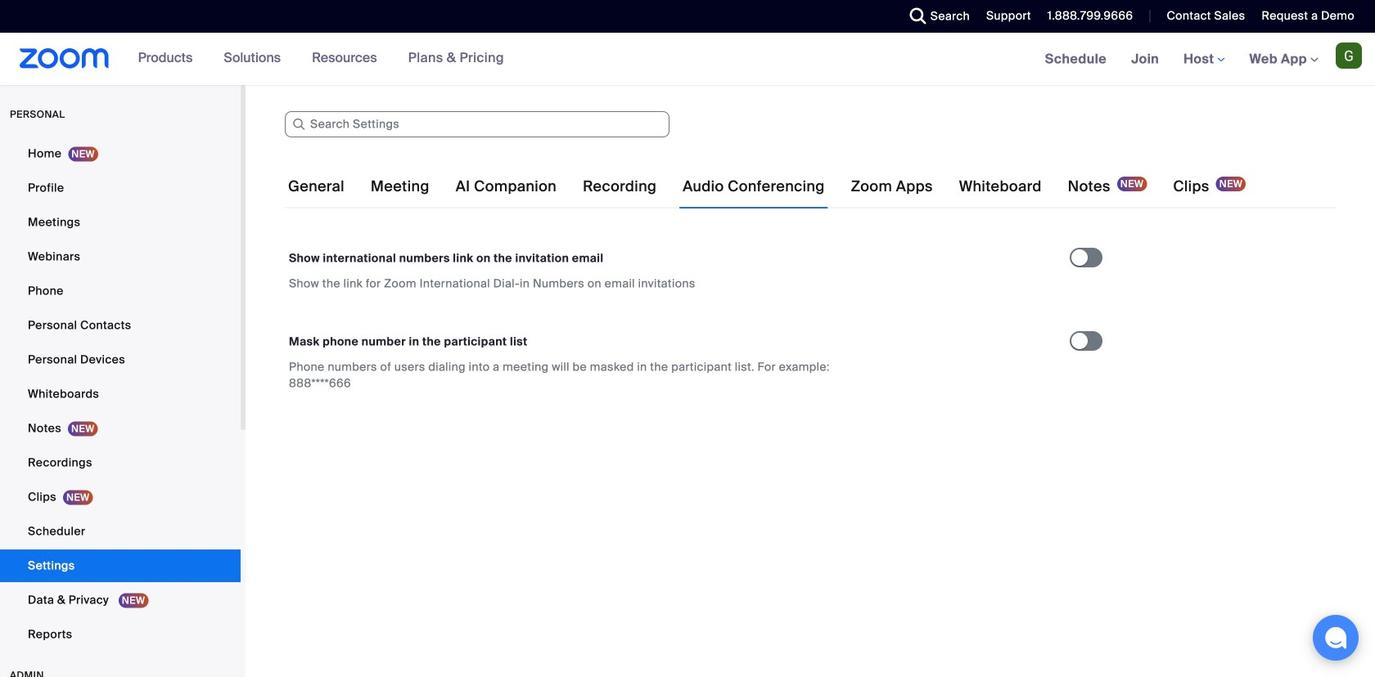 Task type: vqa. For each thing, say whether or not it's contained in the screenshot.
Zoom Learning Center
no



Task type: describe. For each thing, give the bounding box(es) containing it.
personal menu menu
[[0, 138, 241, 653]]

Search Settings text field
[[285, 111, 670, 138]]

product information navigation
[[126, 33, 516, 85]]



Task type: locate. For each thing, give the bounding box(es) containing it.
open chat image
[[1325, 627, 1348, 650]]

meetings navigation
[[1033, 33, 1375, 86]]

zoom logo image
[[20, 48, 109, 69]]

banner
[[0, 33, 1375, 86]]

profile picture image
[[1336, 43, 1362, 69]]

tabs of my account settings page tab list
[[285, 164, 1249, 210]]



